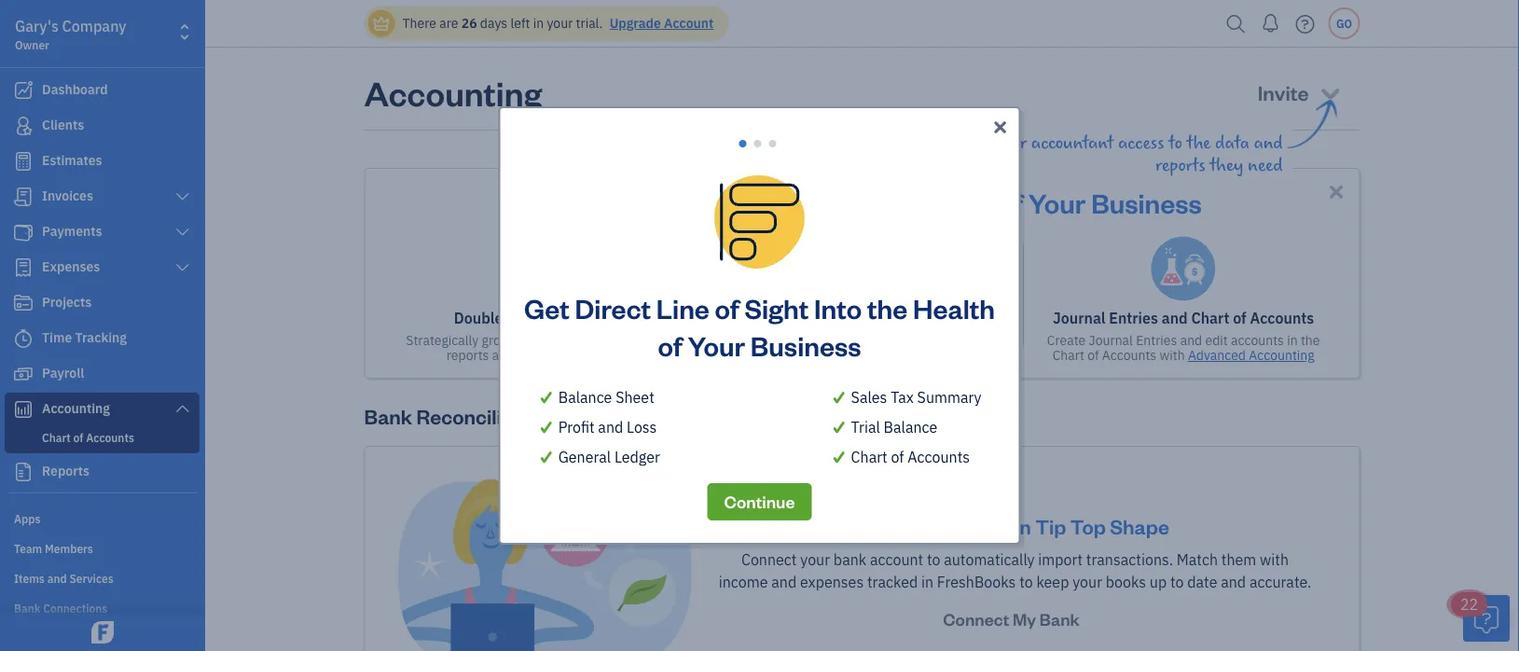 Task type: describe. For each thing, give the bounding box(es) containing it.
create journal entries and edit accounts in the chart of accounts with
[[1047, 332, 1320, 364]]

sight inside get direct line of sight into the health of your business dialog
[[745, 290, 809, 325]]

entries inside create journal entries and edit accounts in the chart of accounts with
[[1136, 332, 1177, 349]]

trial balance
[[851, 417, 938, 437]]

edit
[[1206, 332, 1228, 349]]

get inside get direct line of sight into the health of your business
[[524, 290, 570, 325]]

check image for general ledger
[[538, 446, 555, 468]]

bank connections image
[[14, 600, 200, 615]]

chart image
[[12, 400, 35, 419]]

there are 26 days left in your trial. upgrade account
[[402, 14, 714, 32]]

bank reconciliation image
[[830, 236, 895, 301]]

top
[[1071, 513, 1106, 539]]

tracked
[[867, 572, 918, 592]]

bank inside connect my bank button
[[1040, 608, 1080, 630]]

connect for my
[[943, 608, 1010, 630]]

continue button
[[708, 483, 812, 520]]

check image for chart of accounts
[[831, 446, 848, 468]]

with inside connect your bank account to automatically import transactions. match them with income and expenses tracked in freshbooks to keep your books up to date and accurate.
[[1260, 550, 1289, 570]]

your up expenses
[[801, 550, 830, 570]]

books inside connect your bank account to automatically import transactions. match them with income and expenses tracked in freshbooks to keep your books up to date and accurate.
[[1106, 572, 1146, 592]]

get direct line of sight into the health of your business dialog
[[0, 84, 1520, 567]]

0 vertical spatial sight
[[743, 185, 807, 220]]

profit and loss
[[558, 417, 657, 437]]

reconciliation for bank reconciliation match bank transactions to keep your books squeaky clean.
[[833, 308, 931, 328]]

them
[[1222, 550, 1257, 570]]

continue
[[724, 491, 795, 513]]

keep your books in tip top shape
[[854, 513, 1170, 539]]

connect your bank account to automatically import transactions. match them with income and expenses tracked in freshbooks to keep your books up to date and accurate.
[[719, 550, 1312, 592]]

expenses
[[800, 572, 864, 592]]

bank inside bank reconciliation match bank transactions to keep your books squeaky clean.
[[773, 332, 802, 349]]

line inside get direct line of sight into the health of your business
[[657, 290, 710, 325]]

check image for trial balance
[[831, 416, 848, 438]]

your down import
[[1073, 572, 1103, 592]]

trial.
[[576, 14, 603, 32]]

reports
[[447, 347, 489, 364]]

dashboard image
[[12, 81, 35, 100]]

0 vertical spatial entries
[[1109, 308, 1158, 328]]

client image
[[12, 117, 35, 135]]

to right up
[[1171, 572, 1184, 592]]

chevron large down image for the expense "icon"
[[174, 260, 191, 275]]

up
[[1150, 572, 1167, 592]]

into inside get direct line of sight into the health of your business
[[814, 290, 862, 325]]

in left tip
[[1015, 513, 1032, 539]]

strategically
[[406, 332, 479, 349]]

chevron large down image for invoice image
[[174, 189, 191, 204]]

double-entry accounting strategically grow your business with valuable reports and insights.
[[406, 308, 676, 364]]

0 vertical spatial accounts
[[1250, 308, 1315, 328]]

freshbooks image
[[88, 621, 118, 644]]

accounts inside get direct line of sight into the health of your business dialog
[[908, 447, 970, 467]]

expense image
[[12, 258, 35, 277]]

advanced accounting
[[1188, 347, 1315, 364]]

close image
[[1326, 181, 1347, 202]]

0 horizontal spatial accounting
[[364, 70, 542, 114]]

sales tax summary
[[851, 388, 982, 407]]

2 horizontal spatial your
[[1029, 185, 1086, 220]]

invoice image
[[12, 187, 35, 206]]

entry
[[509, 308, 546, 328]]

and inside double-entry accounting strategically grow your business with valuable reports and insights.
[[492, 347, 514, 364]]

profit
[[558, 417, 595, 437]]

direct inside dialog
[[575, 290, 651, 325]]

go to help image
[[1291, 10, 1320, 38]]

health inside get direct line of sight into the health of your business
[[913, 290, 995, 325]]

in right left
[[533, 14, 544, 32]]

keep inside bank reconciliation match bank transactions to keep your books squeaky clean.
[[895, 332, 924, 349]]

insights.
[[517, 347, 566, 364]]

payment image
[[12, 223, 35, 242]]

2 vertical spatial accounting
[[1249, 347, 1315, 364]]

upgrade account link
[[606, 14, 714, 32]]

to right account
[[927, 550, 941, 570]]

journal inside create journal entries and edit accounts in the chart of accounts with
[[1089, 332, 1133, 349]]

import
[[1038, 550, 1083, 570]]

summary
[[918, 388, 982, 407]]

0 vertical spatial balance
[[558, 388, 612, 407]]

money image
[[12, 365, 35, 383]]

timer image
[[12, 329, 35, 348]]

check image for profit and loss
[[538, 416, 555, 438]]

trial
[[851, 417, 880, 437]]

your inside get direct line of sight into the health of your business
[[688, 327, 745, 362]]

check image for sales tax summary
[[831, 386, 848, 409]]

and right income
[[772, 572, 797, 592]]

tax
[[891, 388, 914, 407]]

connect my bank button
[[926, 601, 1097, 638]]

and up create journal entries and edit accounts in the chart of accounts with
[[1162, 308, 1188, 328]]

accounts inside create journal entries and edit accounts in the chart of accounts with
[[1102, 347, 1157, 364]]

2 vertical spatial your
[[906, 513, 949, 539]]



Task type: locate. For each thing, give the bounding box(es) containing it.
connect my bank
[[943, 608, 1080, 630]]

with inside create journal entries and edit accounts in the chart of accounts with
[[1160, 347, 1185, 364]]

bank
[[794, 308, 829, 328], [364, 402, 412, 429], [1040, 608, 1080, 630]]

estimate image
[[12, 152, 35, 171]]

2 horizontal spatial bank
[[1040, 608, 1080, 630]]

transactions.
[[1087, 550, 1173, 570]]

1 vertical spatial line
[[657, 290, 710, 325]]

0 vertical spatial accounting
[[364, 70, 542, 114]]

and inside get direct line of sight into the health of your business dialog
[[598, 417, 623, 437]]

reconciliation for bank reconciliation
[[416, 402, 548, 429]]

books inside bank reconciliation match bank transactions to keep your books squeaky clean.
[[956, 332, 991, 349]]

accurate.
[[1250, 572, 1312, 592]]

match
[[734, 332, 770, 349], [1177, 550, 1218, 570]]

journal
[[1053, 308, 1106, 328], [1089, 332, 1133, 349]]

squeaky
[[784, 347, 833, 364]]

check image for balance sheet
[[538, 386, 555, 409]]

account
[[664, 14, 714, 32]]

bank inside connect your bank account to automatically import transactions. match them with income and expenses tracked in freshbooks to keep your books up to date and accurate.
[[834, 550, 867, 570]]

2 vertical spatial bank
[[1040, 608, 1080, 630]]

1 horizontal spatial business
[[1092, 185, 1202, 220]]

the up bank reconciliation image
[[866, 185, 906, 220]]

0 horizontal spatial connect
[[742, 550, 797, 570]]

the inside create journal entries and edit accounts in the chart of accounts with
[[1301, 332, 1320, 349]]

reconciliation down reports on the left bottom
[[416, 402, 548, 429]]

books up summary
[[956, 332, 991, 349]]

0 vertical spatial your
[[1029, 185, 1086, 220]]

clean.
[[836, 347, 872, 364]]

freshbooks
[[937, 572, 1016, 592]]

1 vertical spatial accounts
[[1102, 347, 1157, 364]]

1 vertical spatial your
[[688, 327, 745, 362]]

the right the accounts
[[1301, 332, 1320, 349]]

reconciliation up clean.
[[833, 308, 931, 328]]

journal entries and chart of accounts
[[1053, 308, 1315, 328]]

date
[[1188, 572, 1218, 592]]

3 chevron large down image from the top
[[174, 260, 191, 275]]

1 horizontal spatial accounting
[[550, 308, 628, 328]]

0 horizontal spatial reconciliation
[[416, 402, 548, 429]]

1 horizontal spatial books
[[1106, 572, 1146, 592]]

business
[[1092, 185, 1202, 220], [751, 327, 861, 362]]

1 vertical spatial get direct line of sight into the health of your business
[[524, 290, 995, 362]]

your up summary
[[927, 332, 953, 349]]

0 horizontal spatial bank
[[364, 402, 412, 429]]

your
[[1029, 185, 1086, 220], [688, 327, 745, 362], [906, 513, 949, 539]]

accounting up business at the bottom left of page
[[550, 308, 628, 328]]

keep right clean.
[[895, 332, 924, 349]]

chart inside create journal entries and edit accounts in the chart of accounts with
[[1053, 347, 1085, 364]]

to inside bank reconciliation match bank transactions to keep your books squeaky clean.
[[880, 332, 892, 349]]

in right the accounts
[[1287, 332, 1298, 349]]

get direct line of sight into the health of your business
[[523, 185, 1202, 220], [524, 290, 995, 362]]

your
[[547, 14, 573, 32], [514, 332, 540, 349], [927, 332, 953, 349], [801, 550, 830, 570], [1073, 572, 1103, 592]]

days
[[480, 14, 508, 32]]

keep inside connect your bank account to automatically import transactions. match them with income and expenses tracked in freshbooks to keep your books up to date and accurate.
[[1037, 572, 1069, 592]]

your down entry
[[514, 332, 540, 349]]

bank reconciliation
[[364, 402, 548, 429]]

my
[[1013, 608, 1037, 630]]

bank left transactions
[[773, 332, 802, 349]]

reconciliation inside bank reconciliation match bank transactions to keep your books squeaky clean.
[[833, 308, 931, 328]]

1 horizontal spatial connect
[[943, 608, 1010, 630]]

transactions
[[805, 332, 877, 349]]

there
[[402, 14, 436, 32]]

0 vertical spatial get direct line of sight into the health of your business
[[523, 185, 1202, 220]]

with left 'valuable' on the bottom left
[[598, 332, 623, 349]]

1 vertical spatial business
[[751, 327, 861, 362]]

in
[[533, 14, 544, 32], [1287, 332, 1298, 349], [1015, 513, 1032, 539], [922, 572, 934, 592]]

owner
[[15, 37, 49, 52]]

accounts right create
[[1102, 347, 1157, 364]]

check image left sales on the right bottom
[[831, 386, 848, 409]]

1 vertical spatial books
[[1106, 572, 1146, 592]]

direct
[[573, 185, 649, 220], [575, 290, 651, 325]]

0 horizontal spatial with
[[598, 332, 623, 349]]

0 vertical spatial health
[[911, 185, 993, 220]]

0 horizontal spatial match
[[734, 332, 770, 349]]

accounting
[[364, 70, 542, 114], [550, 308, 628, 328], [1249, 347, 1315, 364]]

0 vertical spatial check image
[[831, 386, 848, 409]]

0 horizontal spatial check image
[[538, 416, 555, 438]]

connect up income
[[742, 550, 797, 570]]

chart inside get direct line of sight into the health of your business dialog
[[851, 447, 888, 467]]

2 vertical spatial accounts
[[908, 447, 970, 467]]

health up summary
[[913, 290, 995, 325]]

4 chevron large down image from the top
[[174, 401, 191, 416]]

1 horizontal spatial keep
[[1037, 572, 1069, 592]]

bank reconciliation match bank transactions to keep your books squeaky clean.
[[734, 308, 991, 364]]

in inside create journal entries and edit accounts in the chart of accounts with
[[1287, 332, 1298, 349]]

chevron large down image for the payment image
[[174, 225, 191, 240]]

and
[[1162, 308, 1188, 328], [1181, 332, 1203, 349], [492, 347, 514, 364], [598, 417, 623, 437], [772, 572, 797, 592], [1221, 572, 1246, 592]]

0 vertical spatial bank
[[773, 332, 802, 349]]

balance sheet
[[558, 388, 655, 407]]

account
[[870, 550, 924, 570]]

1 vertical spatial into
[[814, 290, 862, 325]]

1 vertical spatial get
[[524, 290, 570, 325]]

team members image
[[14, 540, 200, 555]]

keep
[[854, 513, 902, 539]]

and down journal entries and chart of accounts
[[1181, 332, 1203, 349]]

upgrade
[[610, 14, 661, 32]]

0 vertical spatial keep
[[895, 332, 924, 349]]

in right tracked
[[922, 572, 934, 592]]

create
[[1047, 332, 1086, 349]]

match left squeaky
[[734, 332, 770, 349]]

keep
[[895, 332, 924, 349], [1037, 572, 1069, 592]]

check image
[[538, 386, 555, 409], [831, 416, 848, 438], [538, 446, 555, 468], [831, 446, 848, 468]]

2 horizontal spatial accounts
[[1250, 308, 1315, 328]]

1 horizontal spatial chart
[[1053, 347, 1085, 364]]

0 horizontal spatial bank
[[773, 332, 802, 349]]

connect your bank account to begin matching your bank transactions image
[[395, 477, 694, 651]]

with down journal entries and chart of accounts
[[1160, 347, 1185, 364]]

0 horizontal spatial business
[[751, 327, 861, 362]]

2 horizontal spatial chart
[[1192, 308, 1230, 328]]

0 vertical spatial reconciliation
[[833, 308, 931, 328]]

accounts
[[1250, 308, 1315, 328], [1102, 347, 1157, 364], [908, 447, 970, 467]]

0 vertical spatial the
[[866, 185, 906, 220]]

1 horizontal spatial with
[[1160, 347, 1185, 364]]

0 vertical spatial bank
[[794, 308, 829, 328]]

bank
[[773, 332, 802, 349], [834, 550, 867, 570]]

1 vertical spatial journal
[[1089, 332, 1133, 349]]

bank for bank reconciliation match bank transactions to keep your books squeaky clean.
[[794, 308, 829, 328]]

check image left the chart of accounts
[[831, 446, 848, 468]]

of
[[713, 185, 738, 220], [999, 185, 1023, 220], [715, 290, 740, 325], [1233, 308, 1247, 328], [658, 327, 683, 362], [1088, 347, 1099, 364], [891, 447, 904, 467]]

1 vertical spatial direct
[[575, 290, 651, 325]]

connect
[[742, 550, 797, 570], [943, 608, 1010, 630]]

report image
[[12, 463, 35, 481]]

left
[[511, 14, 530, 32]]

your inside bank reconciliation match bank transactions to keep your books squeaky clean.
[[927, 332, 953, 349]]

1 vertical spatial connect
[[943, 608, 1010, 630]]

1 vertical spatial accounting
[[550, 308, 628, 328]]

1 horizontal spatial bank
[[834, 550, 867, 570]]

2 vertical spatial the
[[1301, 332, 1320, 349]]

loss
[[627, 417, 657, 437]]

1 vertical spatial health
[[913, 290, 995, 325]]

of inside create journal entries and edit accounts in the chart of accounts with
[[1088, 347, 1099, 364]]

0 vertical spatial match
[[734, 332, 770, 349]]

valuable
[[626, 332, 676, 349]]

26
[[461, 14, 477, 32]]

general
[[558, 447, 611, 467]]

into
[[813, 185, 860, 220], [814, 290, 862, 325]]

and inside create journal entries and edit accounts in the chart of accounts with
[[1181, 332, 1203, 349]]

0 vertical spatial journal
[[1053, 308, 1106, 328]]

reconciliation
[[833, 308, 931, 328], [416, 402, 548, 429]]

line
[[655, 185, 708, 220], [657, 290, 710, 325]]

gary's company owner
[[15, 16, 126, 52]]

the up transactions
[[867, 290, 908, 325]]

get
[[523, 185, 568, 220], [524, 290, 570, 325]]

journal entries and chart of accounts image
[[1151, 236, 1216, 301]]

double-entry accounting image
[[508, 236, 574, 301]]

general ledger
[[558, 447, 660, 467]]

company
[[62, 16, 126, 36]]

bank up expenses
[[834, 550, 867, 570]]

1 vertical spatial the
[[867, 290, 908, 325]]

1 vertical spatial bank
[[364, 402, 412, 429]]

accounts
[[1231, 332, 1284, 349]]

1 chevron large down image from the top
[[174, 189, 191, 204]]

tip
[[1036, 513, 1067, 539]]

2 chevron large down image from the top
[[174, 225, 191, 240]]

bank down "strategically"
[[364, 402, 412, 429]]

journal right create
[[1089, 332, 1133, 349]]

connect for your
[[742, 550, 797, 570]]

match inside connect your bank account to automatically import transactions. match them with income and expenses tracked in freshbooks to keep your books up to date and accurate.
[[1177, 550, 1218, 570]]

ledger
[[615, 447, 660, 467]]

search image
[[1221, 10, 1251, 38]]

with
[[598, 332, 623, 349], [1160, 347, 1185, 364], [1260, 550, 1289, 570]]

balance up profit
[[558, 388, 612, 407]]

0 vertical spatial books
[[956, 332, 991, 349]]

apps image
[[14, 510, 200, 525]]

income
[[719, 572, 768, 592]]

0 vertical spatial get
[[523, 185, 568, 220]]

crown image
[[372, 14, 391, 33]]

chevron large down image for chart icon
[[174, 401, 191, 416]]

0 vertical spatial direct
[[573, 185, 649, 220]]

get direct line of sight into the health of your business inside dialog
[[524, 290, 995, 362]]

business
[[543, 332, 595, 349]]

bank up transactions
[[794, 308, 829, 328]]

shape
[[1110, 513, 1170, 539]]

1 vertical spatial match
[[1177, 550, 1218, 570]]

project image
[[12, 294, 35, 312]]

double-
[[454, 308, 509, 328]]

0 horizontal spatial your
[[688, 327, 745, 362]]

0 vertical spatial chart
[[1192, 308, 1230, 328]]

bank right my
[[1040, 608, 1080, 630]]

1 vertical spatial chart
[[1053, 347, 1085, 364]]

match inside bank reconciliation match bank transactions to keep your books squeaky clean.
[[734, 332, 770, 349]]

1 vertical spatial keep
[[1037, 572, 1069, 592]]

into up bank reconciliation image
[[813, 185, 860, 220]]

to right clean.
[[880, 332, 892, 349]]

chevron large down image
[[174, 189, 191, 204], [174, 225, 191, 240], [174, 260, 191, 275], [174, 401, 191, 416]]

with inside double-entry accounting strategically grow your business with valuable reports and insights.
[[598, 332, 623, 349]]

1 vertical spatial sight
[[745, 290, 809, 325]]

0 horizontal spatial books
[[956, 332, 991, 349]]

1 horizontal spatial reconciliation
[[833, 308, 931, 328]]

0 vertical spatial line
[[655, 185, 708, 220]]

and right reports on the left bottom
[[492, 347, 514, 364]]

match up date
[[1177, 550, 1218, 570]]

0 horizontal spatial chart
[[851, 447, 888, 467]]

1 horizontal spatial accounts
[[1102, 347, 1157, 364]]

accounting down are
[[364, 70, 542, 114]]

chart
[[1192, 308, 1230, 328], [1053, 347, 1085, 364], [851, 447, 888, 467]]

health
[[911, 185, 993, 220], [913, 290, 995, 325]]

0 vertical spatial connect
[[742, 550, 797, 570]]

items and services image
[[14, 570, 200, 585]]

balance
[[558, 388, 612, 407], [884, 417, 938, 437]]

your inside double-entry accounting strategically grow your business with valuable reports and insights.
[[514, 332, 540, 349]]

sales
[[851, 388, 887, 407]]

0 horizontal spatial accounts
[[908, 447, 970, 467]]

accounting inside double-entry accounting strategically grow your business with valuable reports and insights.
[[550, 308, 628, 328]]

connect down freshbooks
[[943, 608, 1010, 630]]

and up general ledger
[[598, 417, 623, 437]]

check image left trial
[[831, 416, 848, 438]]

to up my
[[1020, 572, 1033, 592]]

connect inside connect your bank account to automatically import transactions. match them with income and expenses tracked in freshbooks to keep your books up to date and accurate.
[[742, 550, 797, 570]]

check image left general
[[538, 446, 555, 468]]

accounts down trial balance
[[908, 447, 970, 467]]

bank inside bank reconciliation match bank transactions to keep your books squeaky clean.
[[794, 308, 829, 328]]

are
[[440, 14, 458, 32]]

entries down journal entries and chart of accounts
[[1136, 332, 1177, 349]]

business inside get direct line of sight into the health of your business
[[751, 327, 861, 362]]

connect inside button
[[943, 608, 1010, 630]]

keep down import
[[1037, 572, 1069, 592]]

1 horizontal spatial match
[[1177, 550, 1218, 570]]

1 horizontal spatial your
[[906, 513, 949, 539]]

2 vertical spatial chart
[[851, 447, 888, 467]]

automatically
[[944, 550, 1035, 570]]

and down them
[[1221, 572, 1246, 592]]

grow
[[482, 332, 511, 349]]

1 vertical spatial reconciliation
[[416, 402, 548, 429]]

journal up create
[[1053, 308, 1106, 328]]

1 vertical spatial check image
[[538, 416, 555, 438]]

the inside dialog
[[867, 290, 908, 325]]

chart of accounts
[[851, 447, 970, 467]]

accounts up the accounts
[[1250, 308, 1315, 328]]

1 vertical spatial entries
[[1136, 332, 1177, 349]]

advanced
[[1188, 347, 1246, 364]]

books
[[953, 513, 1011, 539]]

1 horizontal spatial check image
[[831, 386, 848, 409]]

2 horizontal spatial accounting
[[1249, 347, 1315, 364]]

the
[[866, 185, 906, 220], [867, 290, 908, 325], [1301, 332, 1320, 349]]

0 horizontal spatial balance
[[558, 388, 612, 407]]

0 horizontal spatial keep
[[895, 332, 924, 349]]

1 vertical spatial balance
[[884, 417, 938, 437]]

check image down insights. at the left bottom of page
[[538, 386, 555, 409]]

balance up the chart of accounts
[[884, 417, 938, 437]]

entries up create journal entries and edit accounts in the chart of accounts with
[[1109, 308, 1158, 328]]

with up 'accurate.'
[[1260, 550, 1289, 570]]

in inside connect your bank account to automatically import transactions. match them with income and expenses tracked in freshbooks to keep your books up to date and accurate.
[[922, 572, 934, 592]]

entries
[[1109, 308, 1158, 328], [1136, 332, 1177, 349]]

main element
[[0, 0, 252, 651]]

1 vertical spatial bank
[[834, 550, 867, 570]]

sheet
[[616, 388, 655, 407]]

0 vertical spatial business
[[1092, 185, 1202, 220]]

get up business at the bottom left of page
[[524, 290, 570, 325]]

books
[[956, 332, 991, 349], [1106, 572, 1146, 592]]

check image
[[831, 386, 848, 409], [538, 416, 555, 438]]

close image
[[991, 115, 1010, 138]]

0 vertical spatial into
[[813, 185, 860, 220]]

books down transactions.
[[1106, 572, 1146, 592]]

to
[[880, 332, 892, 349], [927, 550, 941, 570], [1020, 572, 1033, 592], [1171, 572, 1184, 592]]

into up transactions
[[814, 290, 862, 325]]

check image left profit
[[538, 416, 555, 438]]

1 horizontal spatial balance
[[884, 417, 938, 437]]

accounting right advanced
[[1249, 347, 1315, 364]]

health down close image
[[911, 185, 993, 220]]

sight
[[743, 185, 807, 220], [745, 290, 809, 325]]

2 horizontal spatial with
[[1260, 550, 1289, 570]]

1 horizontal spatial bank
[[794, 308, 829, 328]]

gary's
[[15, 16, 59, 36]]

your left trial.
[[547, 14, 573, 32]]

get up double-entry accounting image
[[523, 185, 568, 220]]

bank for bank reconciliation
[[364, 402, 412, 429]]



Task type: vqa. For each thing, say whether or not it's contained in the screenshot.
them
yes



